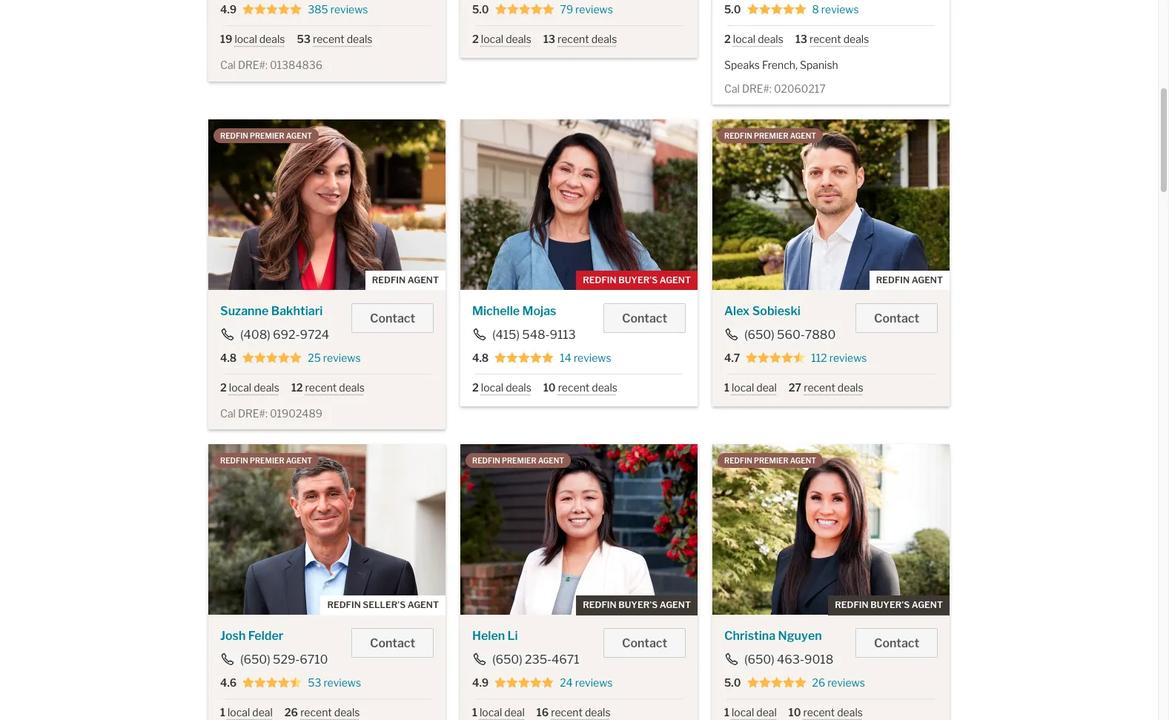 Task type: locate. For each thing, give the bounding box(es) containing it.
contact button up 26 reviews
[[856, 628, 938, 658]]

(650) 463-9018
[[745, 653, 834, 667]]

2 local deals
[[473, 33, 532, 45], [725, 33, 784, 45], [220, 381, 280, 394], [473, 381, 532, 394]]

1 13 recent deals from the left
[[544, 33, 617, 45]]

4.9 down helen
[[473, 677, 489, 689]]

1 horizontal spatial 13
[[796, 33, 808, 45]]

0 vertical spatial 26
[[813, 677, 826, 689]]

reviews for josh felder
[[324, 677, 361, 689]]

0 vertical spatial 4.9
[[220, 3, 237, 16]]

reviews down 9018
[[828, 677, 866, 689]]

548-
[[522, 328, 550, 342]]

13
[[544, 33, 556, 45], [796, 33, 808, 45]]

rating 4.8 out of 5 element
[[243, 351, 302, 365], [495, 351, 554, 365]]

dre#: left 01902489
[[238, 407, 268, 420]]

(650) down christina
[[745, 653, 775, 667]]

12
[[291, 381, 303, 394]]

1 for (650) 560-7880
[[725, 381, 730, 394]]

53 down '6710'
[[308, 677, 321, 689]]

photo of josh felder image
[[208, 445, 446, 615]]

rating 5.0 out of 5 element left 79
[[495, 3, 554, 16]]

0 vertical spatial cal
[[220, 59, 236, 71]]

2
[[473, 33, 479, 45], [725, 33, 731, 45], [220, 381, 227, 394], [473, 381, 479, 394]]

rating 4.8 out of 5 element for 548-
[[495, 351, 554, 365]]

deal down (650) 463-9018 button on the right bottom of the page
[[757, 706, 777, 719]]

0 horizontal spatial 26
[[285, 706, 298, 719]]

deal for 529-
[[252, 706, 273, 719]]

reviews
[[331, 3, 368, 16], [576, 3, 613, 16], [822, 3, 859, 16], [323, 351, 361, 364], [574, 351, 612, 364], [830, 351, 868, 364], [324, 677, 361, 689], [575, 677, 613, 689], [828, 677, 866, 689]]

rating 4.9 out of 5 element
[[243, 3, 302, 16], [495, 677, 554, 690]]

8 reviews
[[813, 3, 859, 16]]

deal
[[757, 381, 777, 394], [252, 706, 273, 719], [505, 706, 525, 719], [757, 706, 777, 719]]

reviews right '25'
[[323, 351, 361, 364]]

529-
[[273, 653, 300, 667]]

2 13 recent deals from the left
[[796, 33, 870, 45]]

contact button up 112 reviews
[[856, 303, 938, 333]]

reviews up 26 recent deals
[[324, 677, 361, 689]]

local for michelle
[[481, 381, 504, 394]]

10 down 9113
[[544, 381, 556, 394]]

1 vertical spatial 10
[[789, 706, 802, 719]]

26
[[813, 677, 826, 689], [285, 706, 298, 719]]

rating 4.9 out of 5 element up 19 local deals
[[243, 3, 302, 16]]

8
[[813, 3, 820, 16]]

10 for 9113
[[544, 381, 556, 394]]

13 recent deals up spanish
[[796, 33, 870, 45]]

deal left 16
[[505, 706, 525, 719]]

13 recent deals
[[544, 33, 617, 45], [796, 33, 870, 45]]

recent for suzanne bakhtiari
[[305, 381, 337, 394]]

(650) 235-4671 button
[[473, 653, 581, 667]]

1 horizontal spatial 10 recent deals
[[789, 706, 863, 719]]

1 local deal for (650) 235-4671
[[473, 706, 525, 719]]

560-
[[777, 328, 805, 342]]

1 horizontal spatial 4.8
[[473, 351, 489, 364]]

recent for josh felder
[[301, 706, 332, 719]]

1 horizontal spatial rating 4.9 out of 5 element
[[495, 677, 554, 690]]

1 local deal down 4.6
[[220, 706, 273, 719]]

buyer's
[[619, 274, 658, 285], [619, 600, 658, 611], [871, 600, 910, 611]]

contact button for (650) 463-9018
[[856, 628, 938, 658]]

cal dre#: 01384836
[[220, 59, 323, 71]]

rating 5.0 out of 5 element for 79 reviews
[[495, 3, 554, 16]]

53
[[297, 33, 311, 45], [308, 677, 321, 689]]

reviews right 112
[[830, 351, 868, 364]]

contact button up 24 reviews on the bottom of page
[[604, 628, 686, 658]]

1 horizontal spatial rating 4.8 out of 5 element
[[495, 351, 554, 365]]

2 4.8 from the left
[[473, 351, 489, 364]]

redfin agent
[[372, 274, 439, 285], [877, 274, 944, 285]]

suzanne
[[220, 304, 269, 318]]

(650) down li at bottom
[[493, 653, 523, 667]]

0 horizontal spatial redfin agent
[[372, 274, 439, 285]]

26 down rating 4.6 out of 5 element
[[285, 706, 298, 719]]

contact for 9724
[[370, 311, 415, 325]]

(650) 560-7880 button
[[725, 328, 837, 342]]

1 local deal left 16
[[473, 706, 525, 719]]

0 horizontal spatial 4.8
[[220, 351, 237, 364]]

2 13 from the left
[[796, 33, 808, 45]]

1 vertical spatial 53
[[308, 677, 321, 689]]

contact button down seller's
[[352, 628, 434, 658]]

13 recent deals down 79 reviews
[[544, 33, 617, 45]]

rating 5.0 out of 5 element left 8
[[747, 3, 807, 16]]

recent right 12
[[305, 381, 337, 394]]

1 13 from the left
[[544, 33, 556, 45]]

rating 4.8 out of 5 element down "(408) 692-9724" button
[[243, 351, 302, 365]]

reviews right 24
[[575, 677, 613, 689]]

contact for 6710
[[370, 637, 415, 651]]

53 up 01384836
[[297, 33, 311, 45]]

(650) for (650) 235-4671
[[493, 653, 523, 667]]

4.8
[[220, 351, 237, 364], [473, 351, 489, 364]]

reviews for christina nguyen
[[828, 677, 866, 689]]

local for christina
[[732, 706, 755, 719]]

0 horizontal spatial rating 4.8 out of 5 element
[[243, 351, 302, 365]]

(650) down alex sobieski
[[745, 328, 775, 342]]

1 vertical spatial rating 4.9 out of 5 element
[[495, 677, 554, 690]]

(650) for (650) 463-9018
[[745, 653, 775, 667]]

premier for li
[[502, 456, 537, 465]]

0 horizontal spatial 10
[[544, 381, 556, 394]]

1 rating 4.8 out of 5 element from the left
[[243, 351, 302, 365]]

0 horizontal spatial 10 recent deals
[[544, 381, 618, 394]]

2 vertical spatial cal
[[220, 407, 236, 420]]

contact
[[370, 311, 415, 325], [622, 311, 668, 325], [875, 311, 920, 325], [370, 637, 415, 651], [622, 637, 668, 651], [875, 637, 920, 651]]

1 horizontal spatial 4.9
[[473, 677, 489, 689]]

redfin buyer's agent for helen li
[[583, 600, 691, 611]]

0 vertical spatial 10 recent deals
[[544, 381, 618, 394]]

10 down 463-
[[789, 706, 802, 719]]

5.0
[[473, 3, 489, 16], [725, 3, 741, 16], [725, 677, 741, 689]]

19 local deals
[[220, 33, 285, 45]]

0 vertical spatial dre#:
[[238, 59, 268, 71]]

0 horizontal spatial 13
[[544, 33, 556, 45]]

buyer's for christina nguyen
[[871, 600, 910, 611]]

cal
[[220, 59, 236, 71], [725, 82, 740, 95], [220, 407, 236, 420]]

reviews right 79
[[576, 3, 613, 16]]

redfin buyer's agent for christina nguyen
[[835, 600, 944, 611]]

1 horizontal spatial 10
[[789, 706, 802, 719]]

(650) down josh felder
[[240, 653, 271, 667]]

1 local deal down 4.7
[[725, 381, 777, 394]]

recent down the 14
[[558, 381, 590, 394]]

53 for 53 recent deals
[[297, 33, 311, 45]]

10 recent deals
[[544, 381, 618, 394], [789, 706, 863, 719]]

26 down 9018
[[813, 677, 826, 689]]

redfin agent for 7880
[[877, 274, 944, 285]]

reviews right the 14
[[574, 351, 612, 364]]

reviews for suzanne bakhtiari
[[323, 351, 361, 364]]

rating 5.0 out of 5 element for 8 reviews
[[747, 3, 807, 16]]

recent right 27
[[804, 381, 836, 394]]

10 recent deals down 26 reviews
[[789, 706, 863, 719]]

reviews for alex sobieski
[[830, 351, 868, 364]]

deals
[[259, 33, 285, 45], [347, 33, 373, 45], [506, 33, 532, 45], [592, 33, 617, 45], [758, 33, 784, 45], [844, 33, 870, 45], [254, 381, 280, 394], [339, 381, 365, 394], [506, 381, 532, 394], [592, 381, 618, 394], [838, 381, 864, 394], [334, 706, 360, 719], [585, 706, 611, 719], [838, 706, 863, 719]]

0 horizontal spatial rating 4.9 out of 5 element
[[243, 3, 302, 16]]

reviews for michelle mojas
[[574, 351, 612, 364]]

16 recent deals
[[537, 706, 611, 719]]

0 horizontal spatial 4.9
[[220, 3, 237, 16]]

112 reviews
[[812, 351, 868, 364]]

1 horizontal spatial 26
[[813, 677, 826, 689]]

michelle
[[473, 304, 520, 318]]

(650) for (650) 529-6710
[[240, 653, 271, 667]]

reviews right 385
[[331, 3, 368, 16]]

premier for sobieski
[[754, 131, 789, 140]]

1 vertical spatial 26
[[285, 706, 298, 719]]

1 local deal down (650) 463-9018 button on the right bottom of the page
[[725, 706, 777, 719]]

redfin
[[220, 131, 248, 140], [725, 131, 753, 140], [372, 274, 406, 285], [583, 274, 617, 285], [877, 274, 910, 285], [220, 456, 248, 465], [473, 456, 501, 465], [725, 456, 753, 465], [327, 600, 361, 611], [583, 600, 617, 611], [835, 600, 869, 611]]

13 recent deals for 79
[[544, 33, 617, 45]]

rating 5.0 out of 5 element
[[495, 3, 554, 16], [747, 3, 807, 16], [747, 677, 807, 690]]

(650)
[[745, 328, 775, 342], [240, 653, 271, 667], [493, 653, 523, 667], [745, 653, 775, 667]]

26 for 26 reviews
[[813, 677, 826, 689]]

53 reviews
[[308, 677, 361, 689]]

463-
[[777, 653, 805, 667]]

4.8 down michelle
[[473, 351, 489, 364]]

recent for christina nguyen
[[804, 706, 835, 719]]

recent down 26 reviews
[[804, 706, 835, 719]]

dre#: down 19 local deals
[[238, 59, 268, 71]]

contact for 9113
[[622, 311, 668, 325]]

385 reviews
[[308, 3, 368, 16]]

4.8 down suzanne
[[220, 351, 237, 364]]

0 vertical spatial 10
[[544, 381, 556, 394]]

1 local deal for (650) 463-9018
[[725, 706, 777, 719]]

dre#: down speaks
[[742, 82, 772, 95]]

4.7
[[725, 351, 741, 364]]

rating 4.8 out of 5 element down (415) 548-9113 button
[[495, 351, 554, 365]]

53 for 53 reviews
[[308, 677, 321, 689]]

redfin premier agent for sobieski
[[725, 131, 817, 140]]

redfin seller's agent
[[327, 600, 439, 611]]

contact button for (408) 692-9724
[[352, 303, 434, 333]]

redfin buyer's agent
[[583, 274, 691, 285], [583, 600, 691, 611], [835, 600, 944, 611]]

0 vertical spatial 53
[[297, 33, 311, 45]]

1 4.8 from the left
[[220, 351, 237, 364]]

recent right 16
[[551, 706, 583, 719]]

deal down rating 4.6 out of 5 element
[[252, 706, 273, 719]]

redfin premier agent for bakhtiari
[[220, 131, 312, 140]]

michelle mojas link
[[473, 304, 557, 318]]

1 vertical spatial cal
[[725, 82, 740, 95]]

local
[[235, 33, 257, 45], [481, 33, 504, 45], [733, 33, 756, 45], [229, 381, 252, 394], [481, 381, 504, 394], [732, 381, 755, 394], [228, 706, 250, 719], [480, 706, 502, 719], [732, 706, 755, 719]]

speaks
[[725, 59, 760, 71]]

1 redfin agent from the left
[[372, 274, 439, 285]]

1 vertical spatial dre#:
[[742, 82, 772, 95]]

recent
[[313, 33, 345, 45], [558, 33, 589, 45], [810, 33, 842, 45], [305, 381, 337, 394], [558, 381, 590, 394], [804, 381, 836, 394], [301, 706, 332, 719], [551, 706, 583, 719], [804, 706, 835, 719]]

deal left 27
[[757, 381, 777, 394]]

contact for 9018
[[875, 637, 920, 651]]

13 recent deals for 8
[[796, 33, 870, 45]]

2 rating 4.8 out of 5 element from the left
[[495, 351, 554, 365]]

local for alex
[[732, 381, 755, 394]]

contact button up 14 reviews
[[604, 303, 686, 333]]

1 vertical spatial 10 recent deals
[[789, 706, 863, 719]]

2 redfin agent from the left
[[877, 274, 944, 285]]

contact for 4671
[[622, 637, 668, 651]]

1 horizontal spatial 13 recent deals
[[796, 33, 870, 45]]

4.8 for (408) 692-9724
[[220, 351, 237, 364]]

deal for 463-
[[757, 706, 777, 719]]

cal left 01902489
[[220, 407, 236, 420]]

cal down 19
[[220, 59, 236, 71]]

agent
[[286, 131, 312, 140], [790, 131, 817, 140], [408, 274, 439, 285], [660, 274, 691, 285], [912, 274, 944, 285], [286, 456, 312, 465], [538, 456, 564, 465], [790, 456, 817, 465], [408, 600, 439, 611], [660, 600, 691, 611], [912, 600, 944, 611]]

contact button up the 25 reviews
[[352, 303, 434, 333]]

redfin premier agent
[[220, 131, 312, 140], [725, 131, 817, 140], [220, 456, 312, 465], [473, 456, 564, 465], [725, 456, 817, 465]]

1 horizontal spatial redfin agent
[[877, 274, 944, 285]]

0 horizontal spatial 13 recent deals
[[544, 33, 617, 45]]

recent down '53 reviews'
[[301, 706, 332, 719]]

2 vertical spatial dre#:
[[238, 407, 268, 420]]

photo of michelle mojas image
[[461, 119, 698, 290]]

14 reviews
[[560, 351, 612, 364]]

1 local deal for (650) 560-7880
[[725, 381, 777, 394]]

10 recent deals down 14 reviews
[[544, 381, 618, 394]]

4.9 up 19
[[220, 3, 237, 16]]

reviews right 8
[[822, 3, 859, 16]]

rating 4.9 out of 5 element down '(650) 235-4671' button
[[495, 677, 554, 690]]

79 reviews
[[560, 3, 613, 16]]

contact button
[[352, 303, 434, 333], [604, 303, 686, 333], [856, 303, 938, 333], [352, 628, 434, 658], [604, 628, 686, 658], [856, 628, 938, 658]]

dre#:
[[238, 59, 268, 71], [742, 82, 772, 95], [238, 407, 268, 420]]

seller's
[[363, 600, 406, 611]]

cal down speaks
[[725, 82, 740, 95]]

cal for cal dre#: 02060217
[[725, 82, 740, 95]]

(650) 235-4671
[[493, 653, 580, 667]]

4.9
[[220, 3, 237, 16], [473, 677, 489, 689]]



Task type: describe. For each thing, give the bounding box(es) containing it.
6710
[[300, 653, 328, 667]]

(415) 548-9113
[[493, 328, 576, 342]]

recent up spanish
[[810, 33, 842, 45]]

alex sobieski
[[725, 304, 801, 318]]

692-
[[273, 328, 300, 342]]

rating 4.8 out of 5 element for 692-
[[243, 351, 302, 365]]

27 recent deals
[[789, 381, 864, 394]]

photo of helen li image
[[461, 445, 698, 615]]

li
[[508, 629, 518, 643]]

79
[[560, 3, 573, 16]]

(650) 529-6710
[[240, 653, 328, 667]]

24 reviews
[[560, 677, 613, 689]]

alex sobieski link
[[725, 304, 801, 318]]

redfin agent for 9724
[[372, 274, 439, 285]]

contact button for (415) 548-9113
[[604, 303, 686, 333]]

helen
[[473, 629, 505, 643]]

02060217
[[774, 82, 826, 95]]

(650) 463-9018 button
[[725, 653, 835, 667]]

helen li link
[[473, 629, 518, 643]]

christina nguyen
[[725, 629, 822, 643]]

buyer's for helen li
[[619, 600, 658, 611]]

(650) 560-7880
[[745, 328, 836, 342]]

cal for cal dre#: 01384836
[[220, 59, 236, 71]]

recent for alex sobieski
[[804, 381, 836, 394]]

suzanne bakhtiari
[[220, 304, 323, 318]]

recent down 385 reviews
[[313, 33, 345, 45]]

premier for bakhtiari
[[250, 131, 285, 140]]

christina
[[725, 629, 776, 643]]

speaks french, spanish
[[725, 59, 839, 71]]

redfin premier agent for li
[[473, 456, 564, 465]]

christina nguyen link
[[725, 629, 822, 643]]

dre#: for 02060217
[[742, 82, 772, 95]]

sobieski
[[753, 304, 801, 318]]

josh
[[220, 629, 246, 643]]

(650) for (650) 560-7880
[[745, 328, 775, 342]]

reviews for helen li
[[575, 677, 613, 689]]

rating 5.0 out of 5 element down (650) 463-9018 button on the right bottom of the page
[[747, 677, 807, 690]]

385
[[308, 3, 328, 16]]

16
[[537, 706, 549, 719]]

redfin premier agent for felder
[[220, 456, 312, 465]]

photo of alex sobieski image
[[713, 119, 950, 290]]

rating 4.7 out of 5 element
[[746, 351, 806, 365]]

suzanne bakhtiari link
[[220, 304, 323, 318]]

4671
[[552, 653, 580, 667]]

felder
[[248, 629, 284, 643]]

dre#: for 01902489
[[238, 407, 268, 420]]

deal for 235-
[[505, 706, 525, 719]]

photo of suzanne bakhtiari image
[[208, 119, 446, 290]]

10 recent deals for (650) 463-9018
[[789, 706, 863, 719]]

14
[[560, 351, 572, 364]]

(650) 529-6710 button
[[220, 653, 329, 667]]

local for josh
[[228, 706, 250, 719]]

photo of christina nguyen image
[[713, 445, 950, 615]]

dre#: for 01384836
[[238, 59, 268, 71]]

local for helen
[[480, 706, 502, 719]]

26 recent deals
[[285, 706, 360, 719]]

deal for 560-
[[757, 381, 777, 394]]

4.8 for (415) 548-9113
[[473, 351, 489, 364]]

25 reviews
[[308, 351, 361, 364]]

contact for 7880
[[875, 311, 920, 325]]

10 for 9018
[[789, 706, 802, 719]]

1 for (650) 235-4671
[[473, 706, 478, 719]]

nguyen
[[779, 629, 822, 643]]

spanish
[[800, 59, 839, 71]]

10 recent deals for (415) 548-9113
[[544, 381, 618, 394]]

1 vertical spatial 4.9
[[473, 677, 489, 689]]

josh felder link
[[220, 629, 284, 643]]

01384836
[[270, 59, 323, 71]]

9113
[[550, 328, 576, 342]]

michelle mojas
[[473, 304, 557, 318]]

53 recent deals
[[297, 33, 373, 45]]

112
[[812, 351, 828, 364]]

contact button for (650) 529-6710
[[352, 628, 434, 658]]

local for suzanne
[[229, 381, 252, 394]]

26 for 26 recent deals
[[285, 706, 298, 719]]

contact button for (650) 560-7880
[[856, 303, 938, 333]]

cal for cal dre#: 01902489
[[220, 407, 236, 420]]

(408) 692-9724
[[240, 328, 329, 342]]

josh felder
[[220, 629, 284, 643]]

alex
[[725, 304, 750, 318]]

(408) 692-9724 button
[[220, 328, 330, 342]]

recent for michelle mojas
[[558, 381, 590, 394]]

(415)
[[493, 328, 520, 342]]

french,
[[763, 59, 798, 71]]

redfin premier agent for nguyen
[[725, 456, 817, 465]]

mojas
[[523, 304, 557, 318]]

premier for nguyen
[[754, 456, 789, 465]]

cal dre#: 02060217
[[725, 82, 826, 95]]

7880
[[805, 328, 836, 342]]

01902489
[[270, 407, 323, 420]]

235-
[[525, 653, 552, 667]]

bakhtiari
[[271, 304, 323, 318]]

helen li
[[473, 629, 518, 643]]

1 for (650) 463-9018
[[725, 706, 730, 719]]

19
[[220, 33, 232, 45]]

rating 4.6 out of 5 element
[[243, 677, 302, 690]]

9724
[[300, 328, 329, 342]]

5.0 for 8
[[725, 3, 741, 16]]

5.0 for 79
[[473, 3, 489, 16]]

contact button for (650) 235-4671
[[604, 628, 686, 658]]

cal dre#: 01902489
[[220, 407, 323, 420]]

12 recent deals
[[291, 381, 365, 394]]

1 for (650) 529-6710
[[220, 706, 225, 719]]

(415) 548-9113 button
[[473, 328, 577, 342]]

9018
[[805, 653, 834, 667]]

24
[[560, 677, 573, 689]]

recent for helen li
[[551, 706, 583, 719]]

premier for felder
[[250, 456, 285, 465]]

1 local deal for (650) 529-6710
[[220, 706, 273, 719]]

(408)
[[240, 328, 271, 342]]

recent down 79
[[558, 33, 589, 45]]

4.6
[[220, 677, 237, 689]]

13 for 79
[[544, 33, 556, 45]]

26 reviews
[[813, 677, 866, 689]]

25
[[308, 351, 321, 364]]

13 for 8
[[796, 33, 808, 45]]

27
[[789, 381, 802, 394]]

0 vertical spatial rating 4.9 out of 5 element
[[243, 3, 302, 16]]



Task type: vqa. For each thing, say whether or not it's contained in the screenshot.
(650) 235-4671 button
yes



